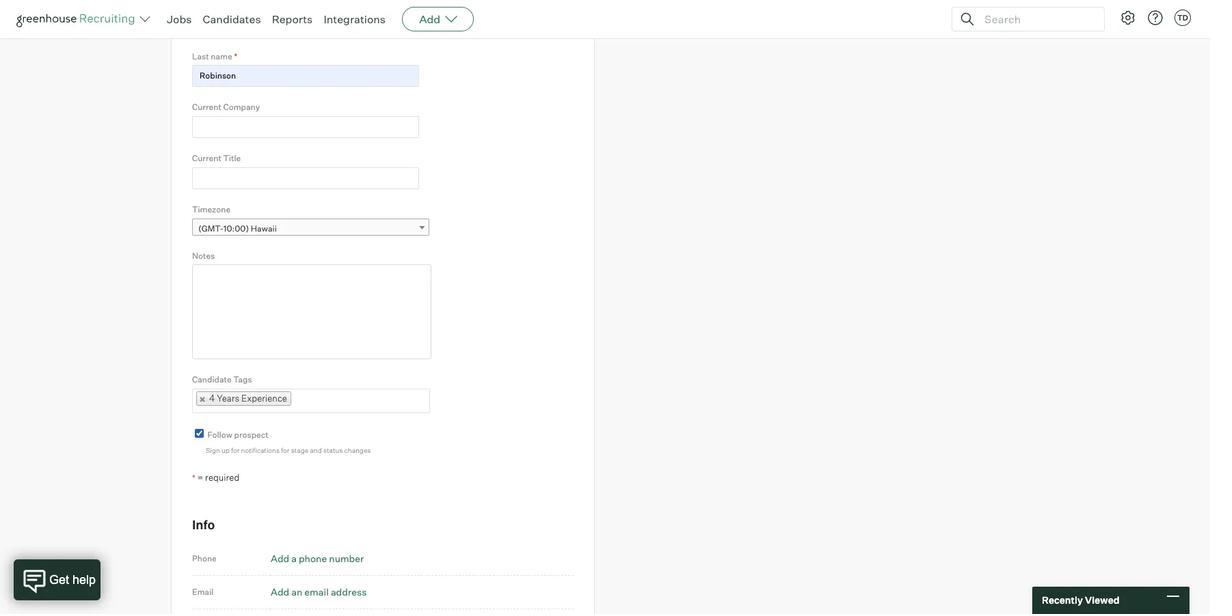 Task type: locate. For each thing, give the bounding box(es) containing it.
timezone
[[192, 205, 231, 215]]

0 vertical spatial add
[[419, 12, 441, 26]]

4 years experience
[[209, 393, 287, 404]]

0 vertical spatial current
[[192, 102, 222, 113]]

* left =
[[192, 473, 196, 484]]

current left company
[[192, 102, 222, 113]]

address
[[331, 587, 367, 598]]

None text field
[[192, 167, 419, 190], [291, 390, 305, 412], [192, 167, 419, 190], [291, 390, 305, 412]]

add an email address link
[[271, 587, 367, 598]]

candidate tags
[[192, 375, 252, 385]]

email
[[305, 587, 329, 598]]

1 vertical spatial current
[[192, 153, 222, 164]]

1 vertical spatial add
[[271, 553, 289, 565]]

integrations
[[324, 12, 386, 26]]

current left title
[[192, 153, 222, 164]]

jobs
[[167, 12, 192, 26]]

add
[[419, 12, 441, 26], [271, 553, 289, 565], [271, 587, 289, 598]]

1 horizontal spatial for
[[281, 447, 290, 455]]

candidates
[[203, 12, 261, 26]]

add a phone number link
[[271, 553, 364, 565]]

email
[[192, 587, 214, 598]]

add for add an email address
[[271, 587, 289, 598]]

add inside popup button
[[419, 12, 441, 26]]

0 horizontal spatial for
[[231, 447, 240, 455]]

0 horizontal spatial *
[[192, 473, 196, 484]]

(gmt-10:00) hawaii
[[198, 224, 277, 234]]

up
[[222, 447, 230, 455]]

phone
[[192, 554, 217, 564]]

for left stage
[[281, 447, 290, 455]]

1 horizontal spatial *
[[234, 51, 237, 61]]

None text field
[[192, 14, 419, 36], [192, 65, 419, 87], [192, 116, 419, 138], [192, 14, 419, 36], [192, 65, 419, 87], [192, 116, 419, 138]]

name
[[211, 51, 232, 61]]

changes
[[344, 447, 371, 455]]

4
[[209, 393, 215, 404]]

2 current from the top
[[192, 153, 222, 164]]

for right up
[[231, 447, 240, 455]]

follow prospect
[[208, 430, 269, 440]]

phone
[[299, 553, 327, 565]]

* right name
[[234, 51, 237, 61]]

info
[[192, 518, 215, 533]]

tags
[[233, 375, 252, 385]]

10:00)
[[224, 224, 249, 234]]

td button
[[1175, 10, 1192, 26]]

0 vertical spatial *
[[234, 51, 237, 61]]

1 for from the left
[[231, 447, 240, 455]]

1 current from the top
[[192, 102, 222, 113]]

current
[[192, 102, 222, 113], [192, 153, 222, 164]]

for
[[231, 447, 240, 455], [281, 447, 290, 455]]

configure image
[[1120, 10, 1137, 26]]

notifications
[[241, 447, 280, 455]]

add a phone number
[[271, 553, 364, 565]]

sign
[[206, 447, 220, 455]]

*
[[234, 51, 237, 61], [192, 473, 196, 484]]

td
[[1178, 13, 1189, 23]]

add for add a phone number
[[271, 553, 289, 565]]

company
[[223, 102, 260, 113]]

2 vertical spatial add
[[271, 587, 289, 598]]

a
[[292, 553, 297, 565]]

1 vertical spatial *
[[192, 473, 196, 484]]

last
[[192, 51, 209, 61]]

recently
[[1042, 595, 1084, 607]]

recently viewed
[[1042, 595, 1120, 607]]

integrations link
[[324, 12, 386, 26]]

an
[[292, 587, 303, 598]]

and
[[310, 447, 322, 455]]

candidates link
[[203, 12, 261, 26]]



Task type: vqa. For each thing, say whether or not it's contained in the screenshot.
Email
yes



Task type: describe. For each thing, give the bounding box(es) containing it.
stage
[[291, 447, 309, 455]]

current for current title
[[192, 153, 222, 164]]

number
[[329, 553, 364, 565]]

title
[[223, 153, 241, 164]]

reports link
[[272, 12, 313, 26]]

current company
[[192, 102, 260, 113]]

(gmt-10:00) hawaii link
[[192, 219, 430, 239]]

candidate
[[192, 375, 232, 385]]

td button
[[1172, 7, 1194, 29]]

add for add
[[419, 12, 441, 26]]

* inside * = required
[[192, 473, 196, 484]]

* = required
[[192, 473, 240, 484]]

required
[[205, 473, 240, 484]]

notes
[[192, 251, 215, 261]]

current title
[[192, 153, 241, 164]]

(gmt-
[[198, 224, 224, 234]]

Follow prospect checkbox
[[195, 429, 204, 438]]

=
[[197, 473, 203, 484]]

reports
[[272, 12, 313, 26]]

add an email address
[[271, 587, 367, 598]]

jobs link
[[167, 12, 192, 26]]

last name *
[[192, 51, 237, 61]]

add button
[[402, 7, 474, 31]]

status
[[323, 447, 343, 455]]

prospect
[[234, 430, 269, 440]]

Notes text field
[[192, 265, 432, 360]]

experience
[[241, 393, 287, 404]]

follow
[[208, 430, 233, 440]]

years
[[217, 393, 240, 404]]

hawaii
[[251, 224, 277, 234]]

2 for from the left
[[281, 447, 290, 455]]

sign up for notifications for stage and status changes
[[206, 447, 371, 455]]

greenhouse recruiting image
[[16, 11, 140, 27]]

Search text field
[[982, 9, 1092, 29]]

viewed
[[1086, 595, 1120, 607]]

current for current company
[[192, 102, 222, 113]]



